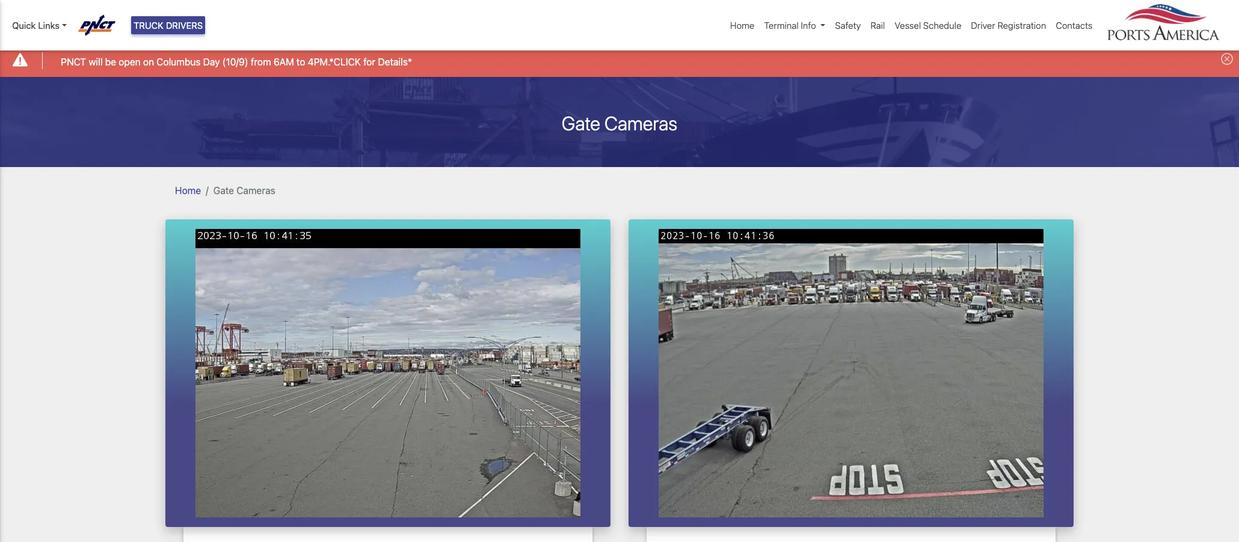 Task type: vqa. For each thing, say whether or not it's contained in the screenshot.
Quick
yes



Task type: describe. For each thing, give the bounding box(es) containing it.
vessel schedule
[[895, 20, 962, 31]]

6am
[[274, 56, 294, 67]]

contacts
[[1057, 20, 1093, 31]]

0 horizontal spatial gate cameras
[[213, 185, 275, 196]]

0 horizontal spatial cameras
[[237, 185, 275, 196]]

safety
[[836, 20, 862, 31]]

vessel
[[895, 20, 922, 31]]

1 vertical spatial home
[[175, 185, 201, 196]]

truck
[[134, 20, 164, 31]]

driver registration
[[972, 20, 1047, 31]]

1 horizontal spatial gate
[[562, 112, 601, 135]]

1 vertical spatial home link
[[175, 185, 201, 196]]

0 vertical spatial gate cameras
[[562, 112, 678, 135]]

details*
[[378, 56, 412, 67]]

schedule
[[924, 20, 962, 31]]

registration
[[998, 20, 1047, 31]]

terminal info link
[[760, 14, 831, 37]]

pnct will be open on columbus day (10/9) from 6am to 4pm.*click for details*
[[61, 56, 412, 67]]

for
[[364, 56, 376, 67]]

driver registration link
[[967, 14, 1052, 37]]

pnct will be open on columbus day (10/9) from 6am to 4pm.*click for details* link
[[61, 55, 412, 69]]

be
[[105, 56, 116, 67]]

quick
[[12, 20, 36, 31]]

to
[[297, 56, 305, 67]]

day
[[203, 56, 220, 67]]

quick links link
[[12, 19, 67, 32]]



Task type: locate. For each thing, give the bounding box(es) containing it.
terminal
[[765, 20, 799, 31]]

from
[[251, 56, 271, 67]]

open
[[119, 56, 141, 67]]

truck drivers
[[134, 20, 203, 31]]

driver
[[972, 20, 996, 31]]

rail
[[871, 20, 886, 31]]

terminal info
[[765, 20, 817, 31]]

contacts link
[[1052, 14, 1098, 37]]

drivers
[[166, 20, 203, 31]]

0 horizontal spatial home
[[175, 185, 201, 196]]

0 vertical spatial home link
[[726, 14, 760, 37]]

pnct will be open on columbus day (10/9) from 6am to 4pm.*click for details* alert
[[0, 44, 1240, 77]]

gate
[[562, 112, 601, 135], [213, 185, 234, 196]]

safety link
[[831, 14, 866, 37]]

truck drivers link
[[131, 16, 205, 35]]

will
[[89, 56, 103, 67]]

rail link
[[866, 14, 890, 37]]

4pm.*click
[[308, 56, 361, 67]]

close image
[[1222, 53, 1234, 65]]

0 vertical spatial cameras
[[605, 112, 678, 135]]

0 horizontal spatial home link
[[175, 185, 201, 196]]

(10/9)
[[223, 56, 248, 67]]

1 horizontal spatial home
[[731, 20, 755, 31]]

vessel schedule link
[[890, 14, 967, 37]]

1 horizontal spatial home link
[[726, 14, 760, 37]]

gate cameras
[[562, 112, 678, 135], [213, 185, 275, 196]]

1 horizontal spatial gate cameras
[[562, 112, 678, 135]]

1 horizontal spatial cameras
[[605, 112, 678, 135]]

links
[[38, 20, 60, 31]]

1 vertical spatial gate
[[213, 185, 234, 196]]

cameras
[[605, 112, 678, 135], [237, 185, 275, 196]]

pnct
[[61, 56, 86, 67]]

0 vertical spatial gate
[[562, 112, 601, 135]]

quick links
[[12, 20, 60, 31]]

home link
[[726, 14, 760, 37], [175, 185, 201, 196]]

1 vertical spatial gate cameras
[[213, 185, 275, 196]]

columbus
[[157, 56, 201, 67]]

home
[[731, 20, 755, 31], [175, 185, 201, 196]]

info
[[801, 20, 817, 31]]

0 vertical spatial home
[[731, 20, 755, 31]]

on
[[143, 56, 154, 67]]

1 vertical spatial cameras
[[237, 185, 275, 196]]

0 horizontal spatial gate
[[213, 185, 234, 196]]



